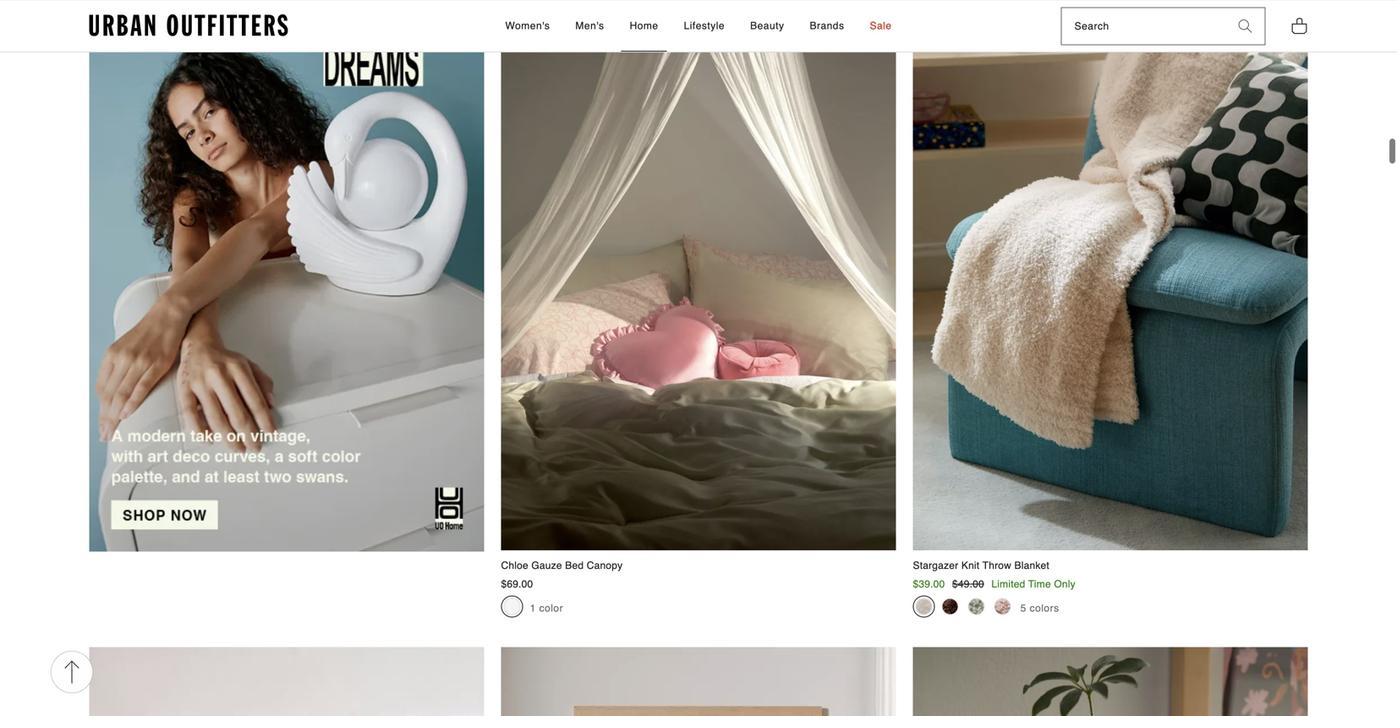 Task type: vqa. For each thing, say whether or not it's contained in the screenshot.
women's shorts Image
no



Task type: locate. For each thing, give the bounding box(es) containing it.
throw
[[983, 560, 1011, 572]]

men's link
[[567, 1, 613, 52]]

sage image
[[968, 599, 985, 615]]

my shopping bag image
[[1291, 16, 1308, 35]]

lifestyle
[[684, 20, 725, 32]]

chloe gauze bed canopy image
[[501, 0, 896, 551]]

home link
[[621, 1, 667, 52]]

sale
[[870, 20, 892, 32]]

color
[[539, 603, 563, 614]]

cream image
[[915, 599, 932, 615]]

beauty
[[750, 20, 784, 32]]

sale price: $39.00 element
[[913, 578, 945, 590]]

bed
[[565, 560, 584, 572]]

stargazer
[[913, 560, 958, 572]]

None search field
[[1062, 8, 1226, 45]]

plant life disco planter image
[[913, 648, 1308, 716]]

white image
[[504, 599, 521, 615]]

canopy
[[587, 560, 623, 572]]

limited
[[992, 578, 1025, 590]]

urban outfitters image
[[89, 14, 288, 37]]

colors
[[1030, 603, 1059, 614]]

5
[[1020, 603, 1026, 614]]

knit
[[961, 560, 980, 572]]

original price: $69.00 element
[[501, 578, 533, 590]]

$39.00 $49.00 limited time only
[[913, 578, 1076, 590]]

chloe gauze bed canopy link
[[501, 0, 896, 573]]



Task type: describe. For each thing, give the bounding box(es) containing it.
beauty link
[[742, 1, 793, 52]]

pstr studio sissan you are here art print image
[[501, 648, 896, 716]]

1 color
[[530, 603, 563, 614]]

5 colors
[[1020, 603, 1059, 614]]

Search text field
[[1062, 8, 1226, 45]]

blanket
[[1014, 560, 1049, 572]]

$49.00
[[952, 578, 984, 590]]

women's
[[505, 20, 550, 32]]

1
[[530, 603, 536, 614]]

$39.00
[[913, 578, 945, 590]]

sale link
[[861, 1, 900, 52]]

chloe
[[501, 560, 528, 572]]

only
[[1054, 578, 1076, 590]]

lifestyle link
[[675, 1, 733, 52]]

owala freesip 40 oz water bottle image
[[89, 648, 484, 716]]

stargazer knit throw blanket
[[913, 560, 1049, 572]]

main navigation element
[[353, 1, 1044, 52]]

time
[[1028, 578, 1051, 590]]

$69.00
[[501, 578, 533, 590]]

cloud pink image
[[994, 599, 1011, 615]]

cocoa image
[[942, 599, 959, 615]]

brands
[[810, 20, 844, 32]]

women's link
[[497, 1, 559, 52]]

chloe gauze bed canopy
[[501, 560, 623, 572]]

brands link
[[801, 1, 853, 52]]

men's
[[575, 20, 604, 32]]

original price: $49.00 element
[[952, 578, 984, 590]]

stargazer knit throw blanket link
[[913, 0, 1308, 573]]

search image
[[1239, 20, 1252, 33]]

stargazer knit throw blanket image
[[913, 0, 1308, 551]]

gauze
[[531, 560, 562, 572]]

vintage deco image
[[89, 0, 484, 552]]

home
[[630, 20, 658, 32]]



